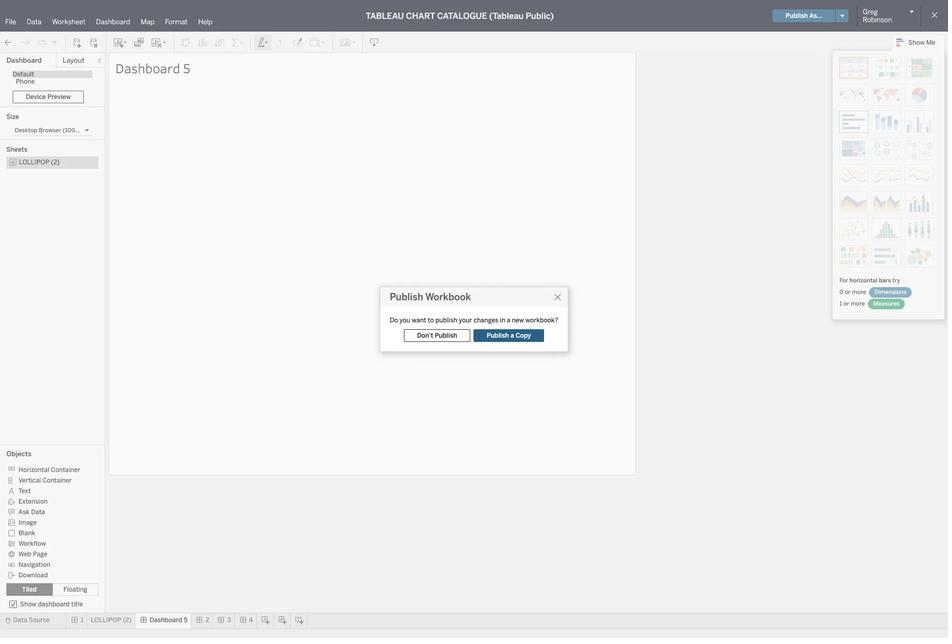 Task type: locate. For each thing, give the bounding box(es) containing it.
data for data source
[[13, 617, 27, 624]]

0 or more
[[840, 289, 868, 296]]

dashboard 5 left 2
[[150, 617, 188, 624]]

show inside button
[[909, 39, 926, 46]]

data up replay animation icon
[[27, 18, 41, 26]]

(2)
[[51, 159, 60, 166], [123, 617, 132, 624]]

measures
[[874, 300, 900, 307]]

lollipop (2)
[[19, 159, 60, 166], [91, 617, 132, 624]]

1 vertical spatial container
[[42, 477, 72, 484]]

0 vertical spatial container
[[51, 466, 80, 474]]

1 vertical spatial more
[[851, 300, 866, 307]]

tableau
[[366, 11, 404, 21]]

publish inside 'publish as...' button
[[786, 12, 809, 20]]

more down horizontal
[[853, 289, 867, 296]]

0 vertical spatial show
[[909, 39, 926, 46]]

web
[[18, 551, 31, 558]]

show dashboard title
[[20, 601, 83, 608]]

5 left 2
[[184, 617, 188, 624]]

don't publish button
[[404, 329, 471, 342]]

blank
[[18, 530, 35, 537]]

browser
[[39, 127, 61, 134]]

publish down publish
[[435, 332, 457, 339]]

new worksheet image
[[113, 37, 128, 48]]

0 horizontal spatial 1
[[81, 617, 84, 624]]

container
[[51, 466, 80, 474], [42, 477, 72, 484]]

dashboard
[[96, 18, 130, 26], [6, 56, 42, 64], [115, 60, 180, 77], [150, 617, 182, 624]]

data
[[27, 18, 41, 26], [31, 509, 45, 516], [13, 617, 27, 624]]

1 horizontal spatial 1
[[840, 300, 843, 307]]

publish up you
[[390, 292, 424, 303]]

dashboard 5 inside heading
[[115, 60, 191, 77]]

0 horizontal spatial show
[[20, 601, 36, 608]]

lollipop
[[19, 159, 49, 166], [91, 617, 121, 624]]

1 horizontal spatial (2)
[[123, 617, 132, 624]]

0 vertical spatial data
[[27, 18, 41, 26]]

1 vertical spatial data
[[31, 509, 45, 516]]

horizontal container option
[[6, 464, 91, 475]]

horizontal
[[850, 277, 878, 284]]

1 vertical spatial 1
[[81, 617, 84, 624]]

device preview button
[[13, 91, 84, 103]]

publish for publish workbook
[[390, 292, 424, 303]]

sort descending image
[[215, 37, 225, 48]]

0 horizontal spatial lollipop
[[19, 159, 49, 166]]

sheets
[[6, 146, 27, 153]]

show labels image
[[276, 37, 286, 48]]

a
[[507, 317, 511, 324], [511, 332, 514, 339]]

0 vertical spatial 5
[[183, 60, 191, 77]]

do
[[390, 317, 398, 324]]

1 down 0
[[840, 300, 843, 307]]

default phone
[[13, 71, 35, 85]]

1 horizontal spatial show
[[909, 39, 926, 46]]

publish for publish a copy
[[487, 332, 509, 339]]

sort ascending image
[[198, 37, 208, 48]]

dashboard 5 heading
[[115, 60, 630, 77]]

replay animation image
[[52, 39, 58, 45]]

5 down swap rows and columns icon
[[183, 60, 191, 77]]

1 down title
[[81, 617, 84, 624]]

dashboard 5
[[115, 60, 191, 77], [150, 617, 188, 624]]

5
[[183, 60, 191, 77], [184, 617, 188, 624]]

duplicate image
[[134, 37, 144, 48]]

clear sheet image
[[151, 37, 168, 48]]

0 vertical spatial more
[[853, 289, 867, 296]]

workbook?
[[526, 317, 559, 324]]

publish as...
[[786, 12, 823, 20]]

0 vertical spatial dashboard 5
[[115, 60, 191, 77]]

1 vertical spatial 5
[[184, 617, 188, 624]]

container down horizontal container
[[42, 477, 72, 484]]

show left me
[[909, 39, 926, 46]]

0 vertical spatial 1
[[840, 300, 843, 307]]

more
[[853, 289, 867, 296], [851, 300, 866, 307]]

1 horizontal spatial lollipop
[[91, 617, 121, 624]]

public)
[[526, 11, 554, 21]]

or
[[846, 289, 851, 296], [844, 300, 850, 307]]

dashboard up default
[[6, 56, 42, 64]]

tableau chart catalogue (tableau public)
[[366, 11, 554, 21]]

more for 0 or more
[[853, 289, 867, 296]]

help
[[198, 18, 213, 26]]

source
[[29, 617, 50, 624]]

highlight image
[[257, 37, 269, 48]]

publish a copy button
[[474, 329, 545, 342]]

publish a copy
[[487, 332, 532, 339]]

do you want to publish your changes in a new workbook?
[[390, 317, 559, 324]]

publish
[[786, 12, 809, 20], [390, 292, 424, 303], [435, 332, 457, 339], [487, 332, 509, 339]]

show down "tiled"
[[20, 601, 36, 608]]

dashboard 5 down clear sheet "icon" on the left of the page
[[115, 60, 191, 77]]

web page option
[[6, 549, 91, 559]]

replay animation image
[[37, 37, 47, 48]]

navigation option
[[6, 559, 91, 570]]

show
[[909, 39, 926, 46], [20, 601, 36, 608]]

ask data
[[18, 509, 45, 516]]

0 horizontal spatial (2)
[[51, 159, 60, 166]]

a left the copy
[[511, 332, 514, 339]]

container up vertical container option
[[51, 466, 80, 474]]

1
[[840, 300, 843, 307], [81, 617, 84, 624]]

map
[[141, 18, 155, 26]]

default
[[13, 71, 34, 78]]

or for 0
[[846, 289, 851, 296]]

device preview
[[26, 93, 71, 101]]

publish as... button
[[773, 9, 836, 22]]

more down '0 or more'
[[851, 300, 866, 307]]

data left source
[[13, 617, 27, 624]]

ask data option
[[6, 507, 91, 517]]

tiled
[[22, 586, 37, 594]]

1 vertical spatial a
[[511, 332, 514, 339]]

container for horizontal container
[[51, 466, 80, 474]]

or right 0
[[846, 289, 851, 296]]

swap rows and columns image
[[181, 37, 191, 48]]

0 vertical spatial lollipop
[[19, 159, 49, 166]]

(tableau
[[490, 11, 524, 21]]

0 vertical spatial lollipop (2)
[[19, 159, 60, 166]]

collapse image
[[96, 57, 103, 64]]

totals image
[[231, 37, 244, 48]]

data down extension
[[31, 509, 45, 516]]

0 vertical spatial (2)
[[51, 159, 60, 166]]

image
[[18, 519, 37, 527]]

download option
[[6, 570, 91, 580]]

dashboard down duplicate icon at the top of the page
[[115, 60, 180, 77]]

horizontal
[[18, 466, 49, 474]]

changes
[[474, 317, 499, 324]]

chart
[[406, 11, 435, 21]]

new data source image
[[72, 37, 83, 48]]

1 horizontal spatial lollipop (2)
[[91, 617, 132, 624]]

me
[[927, 39, 936, 46]]

1 vertical spatial or
[[844, 300, 850, 307]]

title
[[71, 601, 83, 608]]

publish inside publish a copy button
[[487, 332, 509, 339]]

2
[[206, 617, 209, 624]]

1 for 1
[[81, 617, 84, 624]]

1 or more
[[840, 300, 867, 307]]

vertical container option
[[6, 475, 91, 485]]

2 vertical spatial data
[[13, 617, 27, 624]]

publish for publish as...
[[786, 12, 809, 20]]

publish left as...
[[786, 12, 809, 20]]

or down '0 or more'
[[844, 300, 850, 307]]

publish down in
[[487, 332, 509, 339]]

don't publish
[[417, 332, 457, 339]]

want
[[412, 317, 427, 324]]

a right in
[[507, 317, 511, 324]]

vertical
[[18, 477, 41, 484]]

1 vertical spatial show
[[20, 601, 36, 608]]

0 vertical spatial or
[[846, 289, 851, 296]]

as...
[[810, 12, 823, 20]]



Task type: vqa. For each thing, say whether or not it's contained in the screenshot.
Salesforce Logo
no



Task type: describe. For each thing, give the bounding box(es) containing it.
publish workbook dialog
[[380, 287, 569, 352]]

workflow
[[18, 540, 46, 548]]

dashboard inside heading
[[115, 60, 180, 77]]

your
[[459, 317, 472, 324]]

greg
[[863, 8, 879, 16]]

catalogue
[[437, 11, 487, 21]]

in
[[500, 317, 506, 324]]

preview
[[47, 93, 71, 101]]

(1000
[[63, 127, 79, 134]]

blank option
[[6, 528, 91, 538]]

800)
[[85, 127, 99, 134]]

0 horizontal spatial lollipop (2)
[[19, 159, 60, 166]]

for
[[840, 277, 849, 284]]

new
[[512, 317, 524, 324]]

you
[[400, 317, 411, 324]]

floating
[[63, 586, 88, 594]]

for horizontal bars try
[[840, 277, 901, 284]]

4
[[249, 617, 253, 624]]

a inside button
[[511, 332, 514, 339]]

data for data
[[27, 18, 41, 26]]

worksheet
[[52, 18, 86, 26]]

size
[[6, 113, 19, 121]]

1 vertical spatial lollipop
[[91, 617, 121, 624]]

publish
[[436, 317, 458, 324]]

1 vertical spatial (2)
[[123, 617, 132, 624]]

try
[[893, 277, 901, 284]]

show me
[[909, 39, 936, 46]]

5 inside dashboard 5 heading
[[183, 60, 191, 77]]

or for 1
[[844, 300, 850, 307]]

bars
[[880, 277, 892, 284]]

3
[[227, 617, 231, 624]]

publish inside don't publish button
[[435, 332, 457, 339]]

dashboard up new worksheet image
[[96, 18, 130, 26]]

download image
[[370, 37, 380, 48]]

extension
[[18, 498, 48, 505]]

file
[[5, 18, 16, 26]]

show for show dashboard title
[[20, 601, 36, 608]]

robinson
[[863, 16, 893, 24]]

dashboard left 2
[[150, 617, 182, 624]]

data inside ask data option
[[31, 509, 45, 516]]

image option
[[6, 517, 91, 528]]

text
[[18, 487, 31, 495]]

redo image
[[20, 37, 31, 48]]

fit image
[[309, 37, 326, 48]]

0
[[840, 289, 844, 296]]

x
[[81, 127, 84, 134]]

format
[[165, 18, 188, 26]]

vertical container
[[18, 477, 72, 484]]

format workbook image
[[293, 37, 303, 48]]

phone
[[16, 78, 35, 85]]

objects
[[6, 450, 32, 458]]

workflow option
[[6, 538, 91, 549]]

dimensions
[[875, 289, 907, 296]]

ask
[[18, 509, 30, 516]]

text option
[[6, 485, 91, 496]]

dashboard
[[38, 601, 70, 608]]

show for show me
[[909, 39, 926, 46]]

show/hide cards image
[[339, 37, 356, 48]]

copy
[[516, 332, 532, 339]]

workbook
[[426, 292, 471, 303]]

navigation
[[18, 561, 50, 569]]

more for 1 or more
[[851, 300, 866, 307]]

horizontal container
[[18, 466, 80, 474]]

layout
[[63, 56, 85, 64]]

to
[[428, 317, 434, 324]]

0 vertical spatial a
[[507, 317, 511, 324]]

desktop
[[15, 127, 37, 134]]

don't
[[417, 332, 434, 339]]

publish workbook
[[390, 292, 471, 303]]

page
[[33, 551, 47, 558]]

web page
[[18, 551, 47, 558]]

objects list box
[[6, 461, 99, 580]]

greg robinson
[[863, 8, 893, 24]]

container for vertical container
[[42, 477, 72, 484]]

show me button
[[892, 34, 946, 51]]

undo image
[[3, 37, 14, 48]]

data source
[[13, 617, 50, 624]]

device
[[26, 93, 46, 101]]

1 vertical spatial lollipop (2)
[[91, 617, 132, 624]]

1 for 1 or more
[[840, 300, 843, 307]]

pause auto updates image
[[89, 37, 100, 48]]

extension option
[[6, 496, 91, 507]]

desktop browser (1000 x 800)
[[15, 127, 99, 134]]

togglestate option group
[[6, 584, 99, 596]]

download
[[18, 572, 48, 579]]

1 vertical spatial dashboard 5
[[150, 617, 188, 624]]



